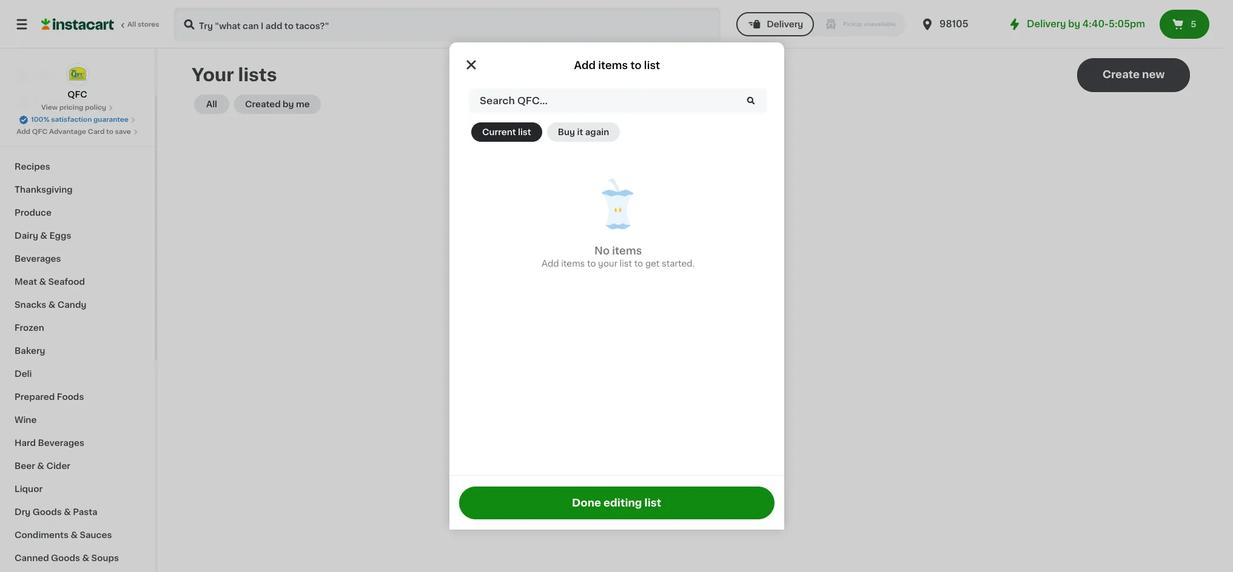Task type: vqa. For each thing, say whether or not it's contained in the screenshot.
&
yes



Task type: locate. For each thing, give the bounding box(es) containing it.
list inside 'button'
[[645, 498, 661, 508]]

items for add
[[598, 61, 628, 70]]

goods inside canned goods & soups link
[[51, 555, 80, 563]]

dairy & eggs link
[[7, 225, 147, 248]]

qfc down "100%"
[[32, 129, 48, 135]]

pasta
[[73, 508, 97, 517]]

buy up view
[[34, 95, 51, 104]]

by inside button
[[283, 100, 294, 109]]

thanksgiving
[[15, 186, 73, 194]]

service type group
[[737, 12, 906, 36]]

1 vertical spatial lists
[[617, 265, 637, 274]]

hard beverages
[[15, 439, 84, 448]]

no for no items
[[594, 247, 610, 257]]

done editing list button
[[459, 487, 775, 520]]

get
[[645, 260, 659, 269]]

add up the search qfc... button
[[574, 61, 596, 70]]

1 horizontal spatial add
[[542, 260, 559, 269]]

& right beer
[[37, 462, 44, 471]]

view pricing policy link
[[41, 103, 114, 113]]

1 vertical spatial it
[[577, 128, 583, 137]]

1 horizontal spatial buy it again
[[558, 128, 609, 137]]

buy
[[34, 95, 51, 104], [558, 128, 575, 137]]

1 vertical spatial add
[[16, 129, 30, 135]]

0 horizontal spatial no
[[594, 247, 610, 257]]

0 vertical spatial by
[[1069, 19, 1081, 29]]

1 horizontal spatial no
[[661, 252, 677, 262]]

& left sauces
[[71, 532, 78, 540]]

create new button
[[1078, 58, 1191, 92]]

delivery inside button
[[767, 20, 804, 29]]

1 vertical spatial goods
[[51, 555, 80, 563]]

all inside all button
[[206, 100, 217, 109]]

new
[[1143, 70, 1165, 79]]

0 horizontal spatial qfc
[[32, 129, 48, 135]]

to up the search qfc... button
[[630, 61, 641, 70]]

goods up 'condiments'
[[33, 508, 62, 517]]

soups
[[91, 555, 119, 563]]

no up your
[[594, 247, 610, 257]]

delivery by 4:40-5:05pm
[[1027, 19, 1146, 29]]

search qfc... button
[[469, 89, 768, 113]]

dairy & eggs
[[15, 232, 71, 240]]

1 vertical spatial all
[[206, 100, 217, 109]]

list_add_items dialog
[[449, 42, 784, 530]]

here.
[[744, 265, 765, 274]]

lists inside 'no lists yet lists you create will be saved here.'
[[679, 252, 701, 262]]

goods down 'condiments & sauces' at the bottom of the page
[[51, 555, 80, 563]]

0 horizontal spatial lists
[[238, 66, 277, 84]]

items up the search qfc... button
[[598, 61, 628, 70]]

all left stores at the top left of page
[[127, 21, 136, 28]]

again down the search qfc... button
[[585, 128, 609, 137]]

it down the search qfc... button
[[577, 128, 583, 137]]

hard beverages link
[[7, 432, 147, 455]]

None search field
[[174, 7, 721, 41]]

0 vertical spatial add
[[574, 61, 596, 70]]

add items to list
[[574, 61, 660, 70]]

prepared foods link
[[7, 386, 147, 409]]

instacart logo image
[[41, 17, 114, 32]]

0 vertical spatial beverages
[[15, 255, 61, 263]]

1 horizontal spatial lists
[[617, 265, 637, 274]]

to left your
[[587, 260, 596, 269]]

seafood
[[48, 278, 85, 286]]

deli link
[[7, 363, 147, 386]]

1 vertical spatial items
[[612, 247, 642, 257]]

0 horizontal spatial all
[[127, 21, 136, 28]]

snacks & candy link
[[7, 294, 147, 317]]

items
[[598, 61, 628, 70], [612, 247, 642, 257], [561, 260, 585, 269]]

no up create in the top of the page
[[661, 252, 677, 262]]

qfc inside "link"
[[68, 90, 87, 99]]

goods inside the dry goods & pasta link
[[33, 508, 62, 517]]

by left 4:40-
[[1069, 19, 1081, 29]]

1 vertical spatial buy
[[558, 128, 575, 137]]

saved
[[716, 265, 742, 274]]

beverages up cider
[[38, 439, 84, 448]]

0 vertical spatial lists
[[238, 66, 277, 84]]

shop
[[34, 71, 57, 79]]

items up your
[[612, 247, 642, 257]]

list right current
[[518, 128, 531, 137]]

& left candy
[[48, 301, 55, 309]]

items left your
[[561, 260, 585, 269]]

1 horizontal spatial by
[[1069, 19, 1081, 29]]

&
[[40, 232, 47, 240], [39, 278, 46, 286], [48, 301, 55, 309], [37, 462, 44, 471], [64, 508, 71, 517], [71, 532, 78, 540], [82, 555, 89, 563]]

buy inside 'button'
[[558, 128, 575, 137]]

guarantee
[[93, 117, 129, 123]]

add up recipes
[[16, 129, 30, 135]]

1 vertical spatial buy it again
[[558, 128, 609, 137]]

1 vertical spatial beverages
[[38, 439, 84, 448]]

1 horizontal spatial all
[[206, 100, 217, 109]]

lists up will
[[679, 252, 701, 262]]

all down your
[[206, 100, 217, 109]]

0 horizontal spatial add
[[16, 129, 30, 135]]

all button
[[194, 95, 229, 114]]

4:40-
[[1083, 19, 1109, 29]]

it up view
[[53, 95, 59, 104]]

advantage
[[49, 129, 86, 135]]

& left eggs
[[40, 232, 47, 240]]

0 vertical spatial it
[[53, 95, 59, 104]]

wine link
[[7, 409, 147, 432]]

0 vertical spatial items
[[598, 61, 628, 70]]

1 horizontal spatial delivery
[[1027, 19, 1066, 29]]

buy it again
[[34, 95, 85, 104], [558, 128, 609, 137]]

2 horizontal spatial add
[[574, 61, 596, 70]]

create
[[658, 265, 685, 274]]

list up the search qfc... button
[[644, 61, 660, 70]]

your
[[598, 260, 617, 269]]

no inside the no items add items to your list to get started.
[[594, 247, 610, 257]]

0 vertical spatial buy
[[34, 95, 51, 104]]

1 vertical spatial again
[[585, 128, 609, 137]]

dry
[[15, 508, 31, 517]]

it
[[53, 95, 59, 104], [577, 128, 583, 137]]

0 vertical spatial all
[[127, 21, 136, 28]]

by
[[1069, 19, 1081, 29], [283, 100, 294, 109]]

to
[[630, 61, 641, 70], [106, 129, 113, 135], [587, 260, 596, 269], [634, 260, 643, 269]]

foods
[[57, 393, 84, 402]]

2 vertical spatial add
[[542, 260, 559, 269]]

all for all stores
[[127, 21, 136, 28]]

dry goods & pasta
[[15, 508, 97, 517]]

produce
[[15, 209, 52, 217]]

& for snacks
[[48, 301, 55, 309]]

1 vertical spatial lists
[[679, 252, 701, 262]]

prepared
[[15, 393, 55, 402]]

1 horizontal spatial again
[[585, 128, 609, 137]]

0 vertical spatial buy it again
[[34, 95, 85, 104]]

list inside the no items add items to your list to get started.
[[620, 260, 632, 269]]

1 horizontal spatial lists
[[679, 252, 701, 262]]

lists
[[34, 120, 55, 128], [617, 265, 637, 274]]

all stores link
[[41, 7, 160, 41]]

no
[[594, 247, 610, 257], [661, 252, 677, 262]]

snacks
[[15, 301, 46, 309]]

created by me
[[245, 100, 310, 109]]

1 vertical spatial by
[[283, 100, 294, 109]]

1 horizontal spatial it
[[577, 128, 583, 137]]

0 horizontal spatial delivery
[[767, 20, 804, 29]]

add qfc advantage card to save
[[16, 129, 131, 135]]

& right meat
[[39, 278, 46, 286]]

add left your
[[542, 260, 559, 269]]

list right your
[[620, 260, 632, 269]]

by for created
[[283, 100, 294, 109]]

1 vertical spatial qfc
[[32, 129, 48, 135]]

0 horizontal spatial lists
[[34, 120, 55, 128]]

0 horizontal spatial buy
[[34, 95, 51, 104]]

recipes
[[15, 163, 50, 171]]

all
[[127, 21, 136, 28], [206, 100, 217, 109]]

0 horizontal spatial it
[[53, 95, 59, 104]]

all inside all stores link
[[127, 21, 136, 28]]

buy it again down the search qfc... button
[[558, 128, 609, 137]]

list inside button
[[518, 128, 531, 137]]

thanksgiving link
[[7, 178, 147, 201]]

delivery for delivery by 4:40-5:05pm
[[1027, 19, 1066, 29]]

qfc up view pricing policy link
[[68, 90, 87, 99]]

no inside 'no lists yet lists you create will be saved here.'
[[661, 252, 677, 262]]

again
[[61, 95, 85, 104], [585, 128, 609, 137]]

created by me button
[[234, 95, 321, 114]]

delivery button
[[737, 12, 815, 36]]

lists up the 'created'
[[238, 66, 277, 84]]

add for add items to list
[[574, 61, 596, 70]]

lists left you
[[617, 265, 637, 274]]

beverages down dairy & eggs
[[15, 255, 61, 263]]

100%
[[31, 117, 49, 123]]

buy it again up view
[[34, 95, 85, 104]]

1 horizontal spatial buy
[[558, 128, 575, 137]]

0 vertical spatial qfc
[[68, 90, 87, 99]]

buy right current list button
[[558, 128, 575, 137]]

produce link
[[7, 201, 147, 225]]

0 vertical spatial goods
[[33, 508, 62, 517]]

started.
[[662, 260, 695, 269]]

0 horizontal spatial by
[[283, 100, 294, 109]]

lists down view
[[34, 120, 55, 128]]

1 horizontal spatial qfc
[[68, 90, 87, 99]]

again up view pricing policy
[[61, 95, 85, 104]]

view
[[41, 104, 58, 111]]

list right editing on the bottom
[[645, 498, 661, 508]]

add
[[574, 61, 596, 70], [16, 129, 30, 135], [542, 260, 559, 269]]

save
[[115, 129, 131, 135]]

by left 'me'
[[283, 100, 294, 109]]

canned
[[15, 555, 49, 563]]

list
[[644, 61, 660, 70], [518, 128, 531, 137], [620, 260, 632, 269], [645, 498, 661, 508]]

98105
[[940, 19, 969, 29]]

0 horizontal spatial again
[[61, 95, 85, 104]]



Task type: describe. For each thing, give the bounding box(es) containing it.
all for all
[[206, 100, 217, 109]]

lists inside 'no lists yet lists you create will be saved here.'
[[617, 265, 637, 274]]

qfc link
[[66, 63, 89, 101]]

current
[[482, 128, 516, 137]]

goods for canned
[[51, 555, 80, 563]]

& left soups at the bottom left of page
[[82, 555, 89, 563]]

& for meat
[[39, 278, 46, 286]]

liquor link
[[7, 478, 147, 501]]

hard
[[15, 439, 36, 448]]

qfc...
[[517, 96, 548, 106]]

buy it again inside 'button'
[[558, 128, 609, 137]]

create new
[[1103, 70, 1165, 79]]

create
[[1103, 70, 1140, 79]]

lists for no
[[679, 252, 701, 262]]

current list
[[482, 128, 531, 137]]

add inside the no items add items to your list to get started.
[[542, 260, 559, 269]]

qfc logo image
[[66, 63, 89, 86]]

delivery for delivery
[[767, 20, 804, 29]]

search
[[480, 96, 515, 106]]

condiments
[[15, 532, 69, 540]]

current list button
[[471, 123, 542, 142]]

100% satisfaction guarantee
[[31, 117, 129, 123]]

5 button
[[1160, 10, 1210, 39]]

frozen
[[15, 324, 44, 333]]

& left pasta
[[64, 508, 71, 517]]

buy it again button
[[547, 123, 620, 142]]

frozen link
[[7, 317, 147, 340]]

no lists yet lists you create will be saved here.
[[617, 252, 765, 274]]

to down the "guarantee"
[[106, 129, 113, 135]]

shop link
[[7, 63, 147, 87]]

policy
[[85, 104, 106, 111]]

add for add qfc advantage card to save
[[16, 129, 30, 135]]

card
[[88, 129, 105, 135]]

bakery link
[[7, 340, 147, 363]]

delivery by 4:40-5:05pm link
[[1008, 17, 1146, 32]]

yet
[[703, 252, 721, 262]]

recipes link
[[7, 155, 147, 178]]

2 vertical spatial items
[[561, 260, 585, 269]]

done
[[572, 498, 601, 508]]

beer & cider
[[15, 462, 70, 471]]

sauces
[[80, 532, 112, 540]]

& for beer
[[37, 462, 44, 471]]

candy
[[58, 301, 86, 309]]

dairy
[[15, 232, 38, 240]]

you
[[640, 265, 656, 274]]

snacks & candy
[[15, 301, 86, 309]]

your
[[192, 66, 234, 84]]

deli
[[15, 370, 32, 379]]

beverages link
[[7, 248, 147, 271]]

meat & seafood link
[[7, 271, 147, 294]]

editing
[[604, 498, 642, 508]]

canned goods & soups link
[[7, 547, 147, 570]]

no items add items to your list to get started.
[[542, 247, 695, 269]]

dry goods & pasta link
[[7, 501, 147, 524]]

0 vertical spatial lists
[[34, 120, 55, 128]]

canned goods & soups
[[15, 555, 119, 563]]

it inside 'button'
[[577, 128, 583, 137]]

0 horizontal spatial buy it again
[[34, 95, 85, 104]]

lists for your
[[238, 66, 277, 84]]

meat & seafood
[[15, 278, 85, 286]]

search qfc...
[[480, 96, 548, 106]]

satisfaction
[[51, 117, 92, 123]]

0 vertical spatial again
[[61, 95, 85, 104]]

eggs
[[49, 232, 71, 240]]

5:05pm
[[1109, 19, 1146, 29]]

all stores
[[127, 21, 159, 28]]

bakery
[[15, 347, 45, 356]]

beer & cider link
[[7, 455, 147, 478]]

98105 button
[[921, 7, 993, 41]]

again inside 'button'
[[585, 128, 609, 137]]

& for dairy
[[40, 232, 47, 240]]

items for no
[[612, 247, 642, 257]]

goods for dry
[[33, 508, 62, 517]]

& for condiments
[[71, 532, 78, 540]]

condiments & sauces link
[[7, 524, 147, 547]]

condiments & sauces
[[15, 532, 112, 540]]

no for no lists yet
[[661, 252, 677, 262]]

done editing list
[[572, 498, 661, 508]]

by for delivery
[[1069, 19, 1081, 29]]

meat
[[15, 278, 37, 286]]

created
[[245, 100, 281, 109]]

cider
[[46, 462, 70, 471]]

pricing
[[59, 104, 83, 111]]

wine
[[15, 416, 37, 425]]

beer
[[15, 462, 35, 471]]

view pricing policy
[[41, 104, 106, 111]]

to left get in the top of the page
[[634, 260, 643, 269]]

beverages inside 'link'
[[38, 439, 84, 448]]

be
[[703, 265, 714, 274]]

stores
[[138, 21, 159, 28]]

lists link
[[7, 112, 147, 136]]

liquor
[[15, 485, 43, 494]]

5
[[1191, 20, 1197, 29]]



